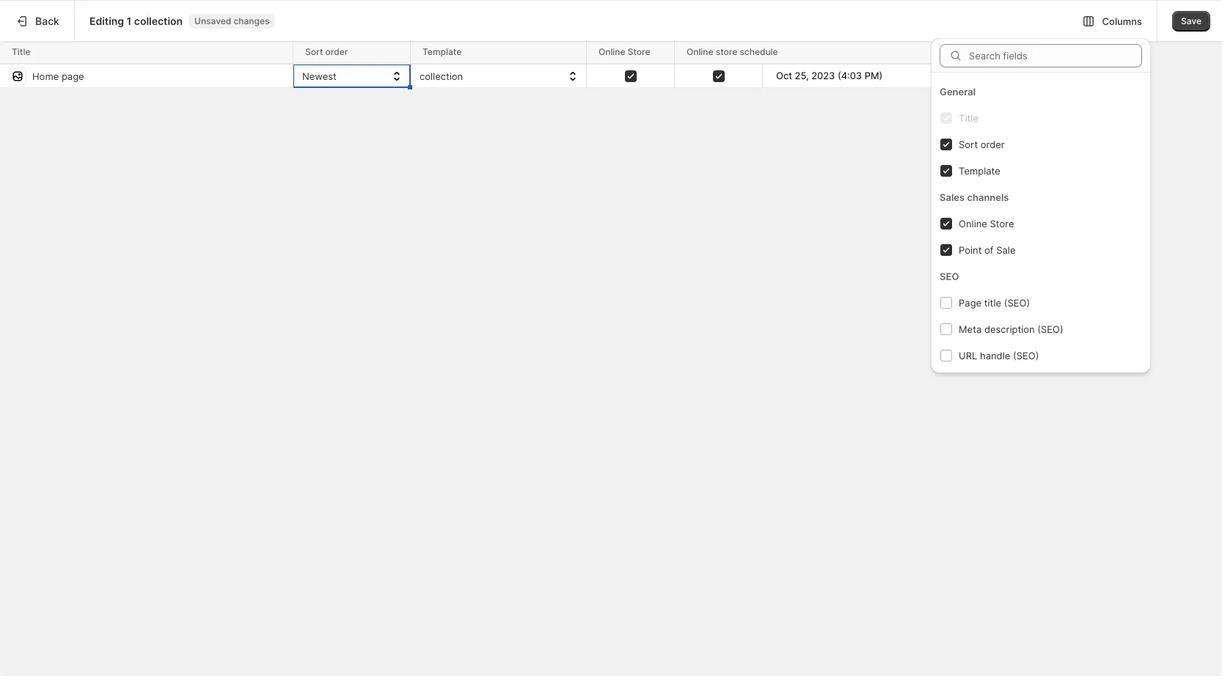 Task type: vqa. For each thing, say whether or not it's contained in the screenshot.
currency.
no



Task type: describe. For each thing, give the bounding box(es) containing it.
unsaved changes
[[195, 15, 270, 26]]

meta description (seo)
[[959, 323, 1064, 335]]

sale inside button
[[997, 244, 1016, 256]]

columns button
[[1075, 8, 1151, 34]]

row containing title
[[0, 41, 1027, 65]]

online store button
[[940, 210, 1143, 237]]

unsaved
[[195, 15, 231, 26]]

(seo) for url handle (seo)
[[1013, 350, 1039, 361]]

1
[[127, 14, 132, 27]]

title inside title button
[[959, 112, 979, 124]]

store inside button
[[990, 218, 1014, 229]]

handle
[[980, 350, 1011, 361]]

schedule
[[740, 46, 778, 57]]

title column header
[[0, 41, 296, 65]]

point inside "editing 1 collection" grid
[[951, 46, 973, 57]]

url handle (seo)
[[959, 350, 1039, 361]]

page title (seo)
[[959, 297, 1030, 309]]

sort inside sort order 'column header'
[[305, 46, 323, 57]]

collection inside grid
[[420, 70, 463, 82]]

row containing newest
[[0, 64, 1027, 90]]

editing
[[89, 14, 124, 27]]

page title (seo) button
[[940, 289, 1143, 316]]

sale inside row
[[986, 46, 1004, 57]]

sort order inside button
[[959, 138, 1005, 150]]

sort order column header
[[294, 41, 413, 65]]

online store column header
[[587, 41, 677, 65]]

store
[[716, 46, 738, 57]]

url handle (seo) button
[[940, 342, 1143, 369]]

(seo) for page title (seo)
[[1004, 297, 1030, 309]]

online inside button
[[959, 218, 988, 229]]

sort inside sort order button
[[959, 138, 978, 150]]

page
[[959, 297, 982, 309]]

back link
[[0, 1, 74, 41]]

save
[[1181, 15, 1202, 26]]

changes
[[234, 15, 270, 26]]

sales channels
[[940, 191, 1009, 203]]

newest
[[302, 70, 337, 82]]



Task type: locate. For each thing, give the bounding box(es) containing it.
1 vertical spatial sort
[[959, 138, 978, 150]]

order inside button
[[981, 138, 1005, 150]]

point
[[951, 46, 973, 57], [959, 244, 982, 256]]

1 horizontal spatial of
[[985, 244, 994, 256]]

point inside button
[[959, 244, 982, 256]]

1 vertical spatial template
[[959, 165, 1001, 176]]

0 vertical spatial of
[[975, 46, 983, 57]]

1 vertical spatial order
[[981, 138, 1005, 150]]

shopify image
[[30, 15, 75, 30]]

(seo) right title at the right top of page
[[1004, 297, 1030, 309]]

sort up newest
[[305, 46, 323, 57]]

0 vertical spatial sort
[[305, 46, 323, 57]]

1 row from the top
[[0, 41, 1027, 65]]

of down channels
[[985, 244, 994, 256]]

general
[[940, 85, 976, 97]]

1 vertical spatial sort order
[[959, 138, 1005, 150]]

0 horizontal spatial store
[[628, 46, 650, 57]]

row
[[0, 41, 1027, 65], [0, 64, 1027, 90]]

sort order button
[[940, 131, 1143, 157]]

1 horizontal spatial collection
[[420, 70, 463, 82]]

home
[[35, 57, 62, 69]]

sales
[[940, 191, 965, 203]]

0 vertical spatial sort order
[[305, 46, 348, 57]]

of up the general
[[975, 46, 983, 57]]

0 horizontal spatial of
[[975, 46, 983, 57]]

(seo) down page title (seo) button
[[1038, 323, 1064, 335]]

0 vertical spatial store
[[628, 46, 650, 57]]

point of sale up seo
[[959, 244, 1016, 256]]

of inside button
[[985, 244, 994, 256]]

1 vertical spatial collection
[[420, 70, 463, 82]]

point of sale up the general
[[951, 46, 1004, 57]]

0 vertical spatial sale
[[986, 46, 1004, 57]]

meta description (seo) button
[[940, 316, 1143, 342]]

online store
[[599, 46, 650, 57], [959, 218, 1014, 229]]

of
[[975, 46, 983, 57], [985, 244, 994, 256]]

1 horizontal spatial title
[[959, 112, 979, 124]]

editing 1 collection grid
[[0, 41, 1028, 90]]

sale
[[986, 46, 1004, 57], [997, 244, 1016, 256]]

sort up sales channels
[[959, 138, 978, 150]]

2 row from the top
[[0, 64, 1027, 90]]

home link
[[9, 53, 167, 73]]

title left home
[[12, 46, 30, 57]]

1 horizontal spatial sort
[[959, 138, 978, 150]]

collection down template column header
[[420, 70, 463, 82]]

of inside "editing 1 collection" grid
[[975, 46, 983, 57]]

0 vertical spatial point
[[951, 46, 973, 57]]

title
[[985, 297, 1002, 309]]

columns
[[1102, 15, 1143, 27]]

online store inside column header
[[599, 46, 650, 57]]

collection
[[134, 14, 183, 27], [420, 70, 463, 82]]

store
[[628, 46, 650, 57], [990, 218, 1014, 229]]

order up channels
[[981, 138, 1005, 150]]

(seo) inside button
[[1038, 323, 1064, 335]]

point of sale inside button
[[959, 244, 1016, 256]]

editing 1 collection
[[89, 14, 183, 27]]

0 horizontal spatial online
[[599, 46, 626, 57]]

0 horizontal spatial collection
[[134, 14, 183, 27]]

0 vertical spatial (seo)
[[1004, 297, 1030, 309]]

0 horizontal spatial order
[[325, 46, 348, 57]]

0 vertical spatial online store
[[599, 46, 650, 57]]

2 horizontal spatial online
[[959, 218, 988, 229]]

1 horizontal spatial sort order
[[959, 138, 1005, 150]]

title button
[[940, 105, 1143, 131]]

point of sale inside "editing 1 collection" grid
[[951, 46, 1004, 57]]

save button
[[1173, 11, 1211, 31]]

description
[[985, 323, 1035, 335]]

sort order
[[305, 46, 348, 57], [959, 138, 1005, 150]]

online inside column header
[[599, 46, 626, 57]]

order
[[325, 46, 348, 57], [981, 138, 1005, 150]]

1 vertical spatial title
[[959, 112, 979, 124]]

point up the general
[[951, 46, 973, 57]]

channels
[[967, 191, 1009, 203]]

title
[[12, 46, 30, 57], [959, 112, 979, 124]]

(seo)
[[1004, 297, 1030, 309], [1038, 323, 1064, 335], [1013, 350, 1039, 361]]

0 vertical spatial order
[[325, 46, 348, 57]]

1 vertical spatial point of sale
[[959, 244, 1016, 256]]

0 horizontal spatial online store
[[599, 46, 650, 57]]

1 horizontal spatial online
[[687, 46, 714, 57]]

1 horizontal spatial template
[[959, 165, 1001, 176]]

point up seo
[[959, 244, 982, 256]]

0 horizontal spatial sort order
[[305, 46, 348, 57]]

seo
[[940, 270, 959, 282]]

1 vertical spatial (seo)
[[1038, 323, 1064, 335]]

Search fields text field
[[969, 44, 1143, 67]]

title inside title column header
[[12, 46, 30, 57]]

title down the general
[[959, 112, 979, 124]]

online
[[599, 46, 626, 57], [687, 46, 714, 57], [959, 218, 988, 229]]

0 horizontal spatial sort
[[305, 46, 323, 57]]

(seo) for meta description (seo)
[[1038, 323, 1064, 335]]

back
[[35, 14, 59, 27]]

sort order up channels
[[959, 138, 1005, 150]]

order inside 'column header'
[[325, 46, 348, 57]]

0 horizontal spatial title
[[12, 46, 30, 57]]

collection right the 1 at the left of page
[[134, 14, 183, 27]]

template column header
[[411, 41, 589, 65]]

point of sale button
[[940, 237, 1143, 263]]

1 vertical spatial sale
[[997, 244, 1016, 256]]

1 vertical spatial store
[[990, 218, 1014, 229]]

template inside column header
[[423, 46, 462, 57]]

meta
[[959, 323, 982, 335]]

online store schedule
[[687, 46, 778, 57]]

1 vertical spatial of
[[985, 244, 994, 256]]

1 vertical spatial online store
[[959, 218, 1014, 229]]

store inside column header
[[628, 46, 650, 57]]

template button
[[940, 157, 1143, 184]]

1 horizontal spatial order
[[981, 138, 1005, 150]]

0 vertical spatial collection
[[134, 14, 183, 27]]

0 vertical spatial point of sale
[[951, 46, 1004, 57]]

sort
[[305, 46, 323, 57], [959, 138, 978, 150]]

point of sale
[[951, 46, 1004, 57], [959, 244, 1016, 256]]

0 vertical spatial template
[[423, 46, 462, 57]]

order up newest
[[325, 46, 348, 57]]

(seo) down meta description (seo)
[[1013, 350, 1039, 361]]

1 vertical spatial point
[[959, 244, 982, 256]]

sort order inside 'column header'
[[305, 46, 348, 57]]

url
[[959, 350, 978, 361]]

1 horizontal spatial online store
[[959, 218, 1014, 229]]

sort order up newest
[[305, 46, 348, 57]]

0 vertical spatial title
[[12, 46, 30, 57]]

online store inside button
[[959, 218, 1014, 229]]

1 horizontal spatial store
[[990, 218, 1014, 229]]

template
[[423, 46, 462, 57], [959, 165, 1001, 176]]

template inside button
[[959, 165, 1001, 176]]

2 vertical spatial (seo)
[[1013, 350, 1039, 361]]

0 horizontal spatial template
[[423, 46, 462, 57]]



